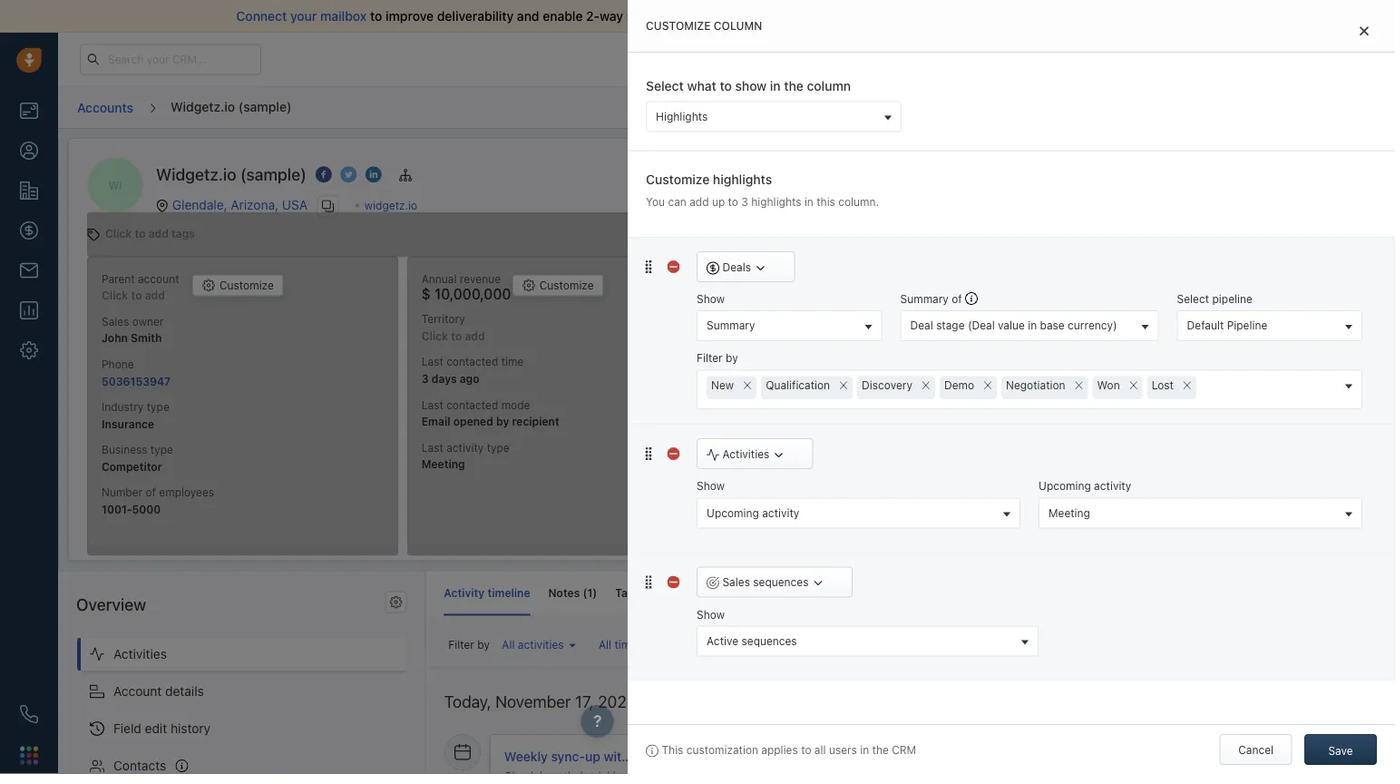 Task type: vqa. For each thing, say whether or not it's contained in the screenshot.
the middle )
yes



Task type: describe. For each thing, give the bounding box(es) containing it.
add
[[1253, 753, 1273, 765]]

activities button
[[697, 438, 814, 469]]

account details
[[113, 683, 204, 698]]

show for active sequences
[[697, 608, 725, 620]]

(deal
[[968, 319, 995, 332]]

active sequences
[[707, 634, 797, 647]]

glendale,
[[172, 197, 227, 212]]

cancel
[[1239, 743, 1274, 756]]

1 contact
[[727, 638, 774, 651]]

all activities
[[502, 638, 564, 651]]

improve
[[386, 9, 434, 24]]

arizona,
[[231, 197, 279, 212]]

weekly sync-up with widgetz (sample)
[[504, 748, 739, 763]]

) for tasks ( 1 )
[[659, 586, 663, 599]]

create
[[805, 586, 841, 599]]

Search your CRM... text field
[[80, 44, 261, 75]]

100
[[1328, 461, 1347, 474]]

can
[[668, 195, 687, 208]]

× button for negotiation
[[1070, 374, 1088, 394]]

deal stage (deal value in base currency) button
[[901, 311, 1159, 341]]

company
[[1245, 461, 1291, 474]]

select what to show in the column
[[646, 78, 851, 93]]

0 vertical spatial of
[[658, 9, 670, 24]]

negotiation
[[1006, 379, 1066, 392]]

2 customize button from the left
[[512, 274, 604, 296]]

summary of
[[901, 293, 962, 305]]

× for demo
[[983, 374, 993, 393]]

× button for new
[[739, 374, 757, 394]]

1 vertical spatial john smith
[[777, 749, 836, 762]]

save button
[[1305, 734, 1377, 765]]

glendale, arizona, usa link
[[172, 197, 308, 212]]

sales
[[723, 576, 750, 588]]

move image
[[643, 447, 655, 460]]

2 vertical spatial activity
[[917, 586, 957, 599]]

hide tags
[[711, 228, 760, 241]]

twitter circled image
[[341, 165, 357, 184]]

1 for tasks ( 1 )
[[653, 586, 659, 599]]

time
[[615, 638, 637, 651]]

active
[[707, 634, 739, 647]]

17,
[[575, 691, 593, 710]]

of inside dialog
[[952, 293, 962, 305]]

today, november 17, 2023
[[444, 691, 636, 710]]

1 vertical spatial filter
[[449, 638, 474, 651]]

0 vertical spatial the
[[784, 78, 804, 93]]

ago for a month ago
[[1123, 515, 1139, 526]]

and
[[517, 9, 540, 24]]

× button for demo
[[979, 374, 997, 394]]

activity inside button
[[762, 506, 800, 519]]

what
[[687, 78, 717, 93]]

all activities link
[[498, 633, 581, 655]]

way
[[600, 9, 623, 24]]

demo
[[945, 379, 975, 392]]

lost
[[1152, 379, 1174, 392]]

filter by inside dialog
[[697, 352, 738, 365]]

to inside the customize highlights you can add up to 3 highlights in this column.
[[728, 195, 739, 208]]

create custom sales activity link
[[785, 586, 957, 599]]

0 horizontal spatial column
[[714, 20, 762, 32]]

down arrow image for deals
[[754, 262, 767, 274]]

freshworks switcher image
[[20, 746, 38, 764]]

1 vertical spatial highlights
[[752, 195, 802, 208]]

this customization applies to all users in the crm
[[662, 743, 917, 756]]

call
[[857, 101, 877, 114]]

customize column
[[646, 20, 762, 32]]

6
[[860, 749, 867, 762]]

( for tasks
[[649, 586, 653, 599]]

with inside is a large insurance company with a 100 member sales team
[[1295, 461, 1316, 474]]

meeting added
[[658, 749, 736, 762]]

meetings image
[[454, 743, 470, 759]]

crm
[[892, 743, 917, 756]]

0 vertical spatial upcoming activity
[[1039, 480, 1132, 492]]

( for meetings
[[734, 586, 738, 599]]

hide tags button
[[684, 224, 770, 245]]

upcoming inside button
[[707, 506, 759, 519]]

currency)
[[1068, 319, 1118, 332]]

customize inside the customize highlights you can add up to 3 highlights in this column.
[[646, 171, 710, 186]]

connect your mailbox to improve deliverability and enable 2-way sync of email conversations.
[[236, 9, 797, 24]]

meetings
[[681, 586, 731, 599]]

large
[[1163, 461, 1189, 474]]

create custom sales activity
[[805, 586, 957, 599]]

deals
[[723, 260, 751, 273]]

0 vertical spatial (sample)
[[238, 99, 292, 114]]

you
[[646, 195, 665, 208]]

up inside weekly sync-up with widgetz (sample) link
[[585, 748, 600, 763]]

this
[[817, 195, 836, 208]]

conversations.
[[709, 9, 797, 24]]

history
[[171, 721, 211, 736]]

minutes
[[870, 749, 912, 762]]

applies
[[762, 743, 798, 756]]

ago for 6 minutes ago
[[915, 749, 935, 762]]

hide
[[711, 228, 735, 241]]

× button for won
[[1125, 374, 1143, 394]]

0 horizontal spatial a
[[1085, 515, 1090, 526]]

save
[[1329, 744, 1353, 757]]

linkedin circled image
[[365, 165, 382, 184]]

meeting for meeting added
[[658, 749, 700, 762]]

× button for lost
[[1179, 374, 1197, 394]]

show for upcoming activity
[[697, 480, 725, 492]]

member
[[1085, 477, 1127, 490]]

1 for meetings ( 1 )
[[738, 586, 743, 599]]

upcoming activity inside button
[[707, 506, 800, 519]]

0 horizontal spatial by
[[478, 638, 490, 651]]

phone element
[[11, 696, 47, 732]]

) for notes ( 1 )
[[593, 586, 597, 599]]

0 vertical spatial upcoming
[[1039, 480, 1091, 492]]

email
[[674, 9, 706, 24]]

× for new
[[743, 374, 753, 393]]

in inside the customize highlights you can add up to 3 highlights in this column.
[[805, 195, 814, 208]]

phone image
[[20, 705, 38, 723]]

all time periods button
[[594, 633, 695, 656]]

1 horizontal spatial john
[[1098, 502, 1119, 513]]

facebook circled image
[[316, 165, 332, 184]]

connect your mailbox link
[[236, 9, 370, 24]]

month
[[1092, 515, 1120, 526]]

widgetz.io
[[365, 199, 417, 211]]

mailbox
[[320, 9, 367, 24]]

edit
[[145, 721, 167, 736]]

1 contact button
[[704, 633, 790, 656]]

weekly
[[504, 748, 547, 763]]

select pipeline
[[1177, 293, 1253, 305]]

deals button
[[697, 251, 795, 282]]

accounts link
[[76, 93, 134, 122]]

november
[[495, 691, 571, 710]]

click to add tags
[[105, 227, 195, 240]]

1 vertical spatial with
[[603, 748, 629, 763]]

sync-
[[551, 748, 585, 763]]

1 vertical spatial column
[[807, 78, 851, 93]]

default
[[1187, 319, 1224, 332]]

all for all activities
[[502, 638, 515, 651]]

to right what
[[720, 78, 732, 93]]

value
[[998, 319, 1025, 332]]

custom
[[844, 586, 884, 599]]



Task type: locate. For each thing, give the bounding box(es) containing it.
john smith up a month ago on the bottom right of the page
[[1098, 502, 1147, 513]]

with left widgetz
[[603, 748, 629, 763]]

none search field inside dialog
[[1197, 376, 1219, 395]]

(
[[583, 586, 587, 599], [649, 586, 653, 599], [734, 586, 738, 599]]

0 horizontal spatial upcoming activity
[[707, 506, 800, 519]]

show down deals
[[697, 293, 725, 305]]

insurance
[[1192, 461, 1242, 474]]

upcoming activity up month
[[1039, 480, 1132, 492]]

0 vertical spatial filter
[[697, 352, 723, 365]]

1 vertical spatial sequences
[[742, 634, 797, 647]]

5 × button from the left
[[1070, 374, 1088, 394]]

1 ) from the left
[[593, 586, 597, 599]]

default pipeline
[[1187, 319, 1268, 332]]

sequences left down arrow image at the right bottom
[[753, 576, 809, 588]]

0 vertical spatial ago
[[1123, 515, 1139, 526]]

1 vertical spatial john
[[777, 749, 802, 762]]

call button
[[830, 92, 886, 123]]

1 vertical spatial sales
[[886, 586, 914, 599]]

1 vertical spatial upcoming
[[707, 506, 759, 519]]

filter by
[[697, 352, 738, 365], [449, 638, 490, 651]]

1 horizontal spatial customize
[[540, 279, 594, 292]]

× right lost
[[1183, 374, 1192, 393]]

summary for summary of
[[901, 293, 949, 305]]

2 ) from the left
[[659, 586, 663, 599]]

tags right hide
[[738, 228, 760, 241]]

1 right meetings
[[738, 586, 743, 599]]

column up highlights button
[[807, 78, 851, 93]]

1 horizontal spatial by
[[726, 352, 738, 365]]

0 horizontal spatial meeting
[[658, 749, 700, 762]]

to
[[370, 9, 382, 24], [720, 78, 732, 93], [728, 195, 739, 208], [135, 227, 146, 240], [801, 743, 812, 756]]

to left the 3
[[728, 195, 739, 208]]

a left 100
[[1319, 461, 1325, 474]]

1 vertical spatial show
[[697, 480, 725, 492]]

outcome
[[1276, 753, 1321, 765]]

all left activities
[[502, 638, 515, 651]]

down arrow image inside activities button
[[773, 449, 786, 461]]

ago right month
[[1123, 515, 1139, 526]]

pipeline
[[1227, 319, 1268, 332]]

mng settings image
[[390, 596, 402, 609]]

× for qualification
[[839, 374, 849, 393]]

0 horizontal spatial upcoming
[[707, 506, 759, 519]]

0 horizontal spatial up
[[585, 748, 600, 763]]

0 horizontal spatial activity
[[762, 506, 800, 519]]

1 vertical spatial activities
[[113, 646, 167, 661]]

1 vertical spatial by
[[478, 638, 490, 651]]

sync
[[627, 9, 655, 24]]

added
[[703, 749, 736, 762]]

down arrow image for activities
[[773, 449, 786, 461]]

today,
[[444, 691, 491, 710]]

1 vertical spatial of
[[952, 293, 962, 305]]

0 vertical spatial john smith
[[1098, 502, 1147, 513]]

2 move image from the top
[[643, 576, 655, 588]]

(sample)
[[238, 99, 292, 114], [240, 165, 307, 184], [685, 748, 739, 763]]

highlights
[[713, 171, 772, 186], [752, 195, 802, 208]]

all for all time periods
[[599, 638, 612, 651]]

notes ( 1 )
[[549, 586, 597, 599]]

down arrow image inside the deals button
[[754, 262, 767, 274]]

column
[[714, 20, 762, 32], [807, 78, 851, 93]]

timeline
[[488, 586, 530, 599]]

1 for notes ( 1 )
[[587, 586, 593, 599]]

3 × button from the left
[[917, 374, 935, 394]]

up inside the customize highlights you can add up to 3 highlights in this column.
[[712, 195, 725, 208]]

) right notes
[[593, 586, 597, 599]]

None search field
[[1197, 376, 1219, 395]]

a right is
[[1154, 461, 1160, 474]]

0 horizontal spatial tags
[[172, 227, 195, 240]]

1 customize button from the left
[[192, 274, 284, 296]]

meeting left added
[[658, 749, 700, 762]]

1 horizontal spatial a
[[1154, 461, 1160, 474]]

activity down activities button
[[762, 506, 800, 519]]

the
[[784, 78, 804, 93], [872, 743, 889, 756]]

widgetz.io down "search your crm..." text field
[[171, 99, 235, 114]]

is a large insurance company with a 100 member sales team
[[1085, 461, 1347, 490]]

meeting for meeting
[[1049, 506, 1091, 519]]

0 vertical spatial summary
[[901, 293, 949, 305]]

) right the tasks
[[659, 586, 663, 599]]

enable
[[543, 9, 583, 24]]

2 ( from the left
[[649, 586, 653, 599]]

1 right notes
[[587, 586, 593, 599]]

0 vertical spatial smith
[[1122, 502, 1147, 513]]

1 vertical spatial move image
[[643, 576, 655, 588]]

sequences
[[753, 576, 809, 588], [742, 634, 797, 647]]

all left time
[[599, 638, 612, 651]]

sales inside is a large insurance company with a 100 member sales team
[[1130, 477, 1156, 490]]

down arrow image
[[812, 577, 825, 589]]

0 horizontal spatial sales
[[886, 586, 914, 599]]

in right show
[[770, 78, 781, 93]]

move image
[[643, 260, 655, 273], [643, 576, 655, 588]]

summary button
[[697, 311, 882, 341]]

0 vertical spatial meeting
[[1049, 506, 1091, 519]]

ago right 'minutes'
[[915, 749, 935, 762]]

widgetz.io (sample) down "search your crm..." text field
[[171, 99, 292, 114]]

0 vertical spatial down arrow image
[[754, 262, 767, 274]]

contacts
[[113, 758, 166, 773]]

activity timeline
[[444, 586, 530, 599]]

activity up a month ago on the bottom right of the page
[[1094, 480, 1132, 492]]

2 all from the left
[[599, 638, 612, 651]]

upcoming activity down activities button
[[707, 506, 800, 519]]

to right mailbox
[[370, 9, 382, 24]]

by up new
[[726, 352, 738, 365]]

0 vertical spatial up
[[712, 195, 725, 208]]

move image down you
[[643, 260, 655, 273]]

0 vertical spatial with
[[1295, 461, 1316, 474]]

activity
[[1094, 480, 1132, 492], [762, 506, 800, 519], [917, 586, 957, 599]]

× button left won
[[1070, 374, 1088, 394]]

3 ) from the left
[[743, 586, 748, 599]]

in left this
[[805, 195, 814, 208]]

sales sequences
[[723, 576, 809, 588]]

1 horizontal spatial with
[[1295, 461, 1316, 474]]

in right users
[[860, 743, 869, 756]]

add right click
[[149, 227, 169, 240]]

6 × button from the left
[[1125, 374, 1143, 394]]

tasks
[[615, 586, 646, 599]]

× right new
[[743, 374, 753, 393]]

× for won
[[1129, 374, 1139, 393]]

show down activities button
[[697, 480, 725, 492]]

(sample) up arizona,
[[240, 165, 307, 184]]

field edit history
[[113, 721, 211, 736]]

to left all
[[801, 743, 812, 756]]

1 vertical spatial select
[[1177, 293, 1210, 305]]

6 × from the left
[[1129, 374, 1139, 393]]

move image for sales sequences
[[643, 576, 655, 588]]

filter up new
[[697, 352, 723, 365]]

users
[[829, 743, 857, 756]]

close image
[[1360, 25, 1369, 36]]

1 vertical spatial widgetz.io
[[156, 165, 236, 184]]

upcoming up a month ago on the bottom right of the page
[[1039, 480, 1091, 492]]

1 vertical spatial down arrow image
[[773, 449, 786, 461]]

× button left discovery
[[835, 374, 853, 394]]

customize for 2nd customize button
[[540, 279, 594, 292]]

× button right new
[[739, 374, 757, 394]]

customize for first customize button from left
[[220, 279, 274, 292]]

select up default
[[1177, 293, 1210, 305]]

0 horizontal spatial add
[[149, 227, 169, 240]]

( for notes
[[583, 586, 587, 599]]

of up stage
[[952, 293, 962, 305]]

0 vertical spatial move image
[[643, 260, 655, 273]]

) for meetings ( 1 )
[[743, 586, 748, 599]]

0 vertical spatial show
[[697, 293, 725, 305]]

down arrow image down qualification
[[773, 449, 786, 461]]

1 horizontal spatial activities
[[723, 447, 770, 460]]

highlights right the 3
[[752, 195, 802, 208]]

filter by down "activity"
[[449, 638, 490, 651]]

of right 'sync'
[[658, 9, 670, 24]]

7 × button from the left
[[1179, 374, 1197, 394]]

1 horizontal spatial filter by
[[697, 352, 738, 365]]

1 vertical spatial smith
[[805, 749, 836, 762]]

× button right demo
[[979, 374, 997, 394]]

sales down is
[[1130, 477, 1156, 490]]

2 vertical spatial show
[[697, 608, 725, 620]]

1 vertical spatial meeting
[[658, 749, 700, 762]]

× button right lost
[[1179, 374, 1197, 394]]

widgetz.io up glendale,
[[156, 165, 236, 184]]

0 vertical spatial widgetz.io (sample)
[[171, 99, 292, 114]]

is
[[1143, 461, 1151, 474]]

1 horizontal spatial upcoming activity
[[1039, 480, 1132, 492]]

details
[[165, 683, 204, 698]]

0 vertical spatial add
[[690, 195, 709, 208]]

a month ago
[[1085, 515, 1139, 526]]

0 vertical spatial highlights
[[713, 171, 772, 186]]

filter down "activity"
[[449, 638, 474, 651]]

× right demo
[[983, 374, 993, 393]]

1 horizontal spatial tags
[[738, 228, 760, 241]]

summary for summary
[[707, 319, 755, 332]]

1 vertical spatial (sample)
[[240, 165, 307, 184]]

× button for qualification
[[835, 374, 853, 394]]

usa
[[282, 197, 308, 212]]

3 ( from the left
[[734, 586, 738, 599]]

0 vertical spatial column
[[714, 20, 762, 32]]

summary up deal
[[901, 293, 949, 305]]

( right meetings
[[734, 586, 738, 599]]

highlights up the 3
[[713, 171, 772, 186]]

(sample) right 'this'
[[685, 748, 739, 763]]

) right meetings
[[743, 586, 748, 599]]

0 vertical spatial widgetz.io
[[171, 99, 235, 114]]

1 vertical spatial the
[[872, 743, 889, 756]]

deal
[[911, 319, 933, 332]]

to right click
[[135, 227, 146, 240]]

dialog
[[628, 0, 1396, 774]]

tags inside button
[[738, 228, 760, 241]]

move image left meetings
[[643, 576, 655, 588]]

the up highlights button
[[784, 78, 804, 93]]

1 right the tasks
[[653, 586, 659, 599]]

sequences for active sequences
[[742, 634, 797, 647]]

1 horizontal spatial select
[[1177, 293, 1210, 305]]

widgetz.io
[[171, 99, 235, 114], [156, 165, 236, 184]]

sequences inside button
[[742, 634, 797, 647]]

summary down deals
[[707, 319, 755, 332]]

4 × from the left
[[983, 374, 993, 393]]

1 ( from the left
[[583, 586, 587, 599]]

× button right won
[[1125, 374, 1143, 394]]

overview
[[76, 595, 146, 614]]

active sequences button
[[697, 626, 1039, 657]]

× for negotiation
[[1075, 374, 1084, 393]]

by left all activities
[[478, 638, 490, 651]]

activity right custom
[[917, 586, 957, 599]]

customize
[[646, 20, 711, 32]]

john smith left 6
[[777, 749, 836, 762]]

1 × button from the left
[[739, 374, 757, 394]]

0 horizontal spatial all
[[502, 638, 515, 651]]

a left month
[[1085, 515, 1090, 526]]

by inside dialog
[[726, 352, 738, 365]]

3
[[742, 195, 748, 208]]

select for select pipeline
[[1177, 293, 1210, 305]]

1 horizontal spatial all
[[599, 638, 612, 651]]

2 horizontal spatial customize
[[646, 171, 710, 186]]

add
[[690, 195, 709, 208], [149, 227, 169, 240]]

4 × button from the left
[[979, 374, 997, 394]]

× left discovery
[[839, 374, 849, 393]]

2 × from the left
[[839, 374, 849, 393]]

1 horizontal spatial add
[[690, 195, 709, 208]]

smith right applies
[[805, 749, 836, 762]]

1 move image from the top
[[643, 260, 655, 273]]

sales right custom
[[886, 586, 914, 599]]

1 left contact
[[727, 638, 732, 651]]

meeting inside meeting button
[[1049, 506, 1091, 519]]

activities inside button
[[723, 447, 770, 460]]

highlights
[[656, 110, 708, 122]]

select for select what to show in the column
[[646, 78, 684, 93]]

show down meetings ( 1 ) on the bottom of the page
[[697, 608, 725, 620]]

meeting
[[1049, 506, 1091, 519], [658, 749, 700, 762]]

× for discovery
[[922, 374, 931, 393]]

1 inside button
[[727, 638, 732, 651]]

your
[[290, 9, 317, 24]]

0 vertical spatial john
[[1098, 502, 1119, 513]]

all
[[502, 638, 515, 651], [599, 638, 612, 651]]

column.
[[839, 195, 879, 208]]

filter by up new
[[697, 352, 738, 365]]

1 horizontal spatial activity
[[917, 586, 957, 599]]

summary inside button
[[707, 319, 755, 332]]

base
[[1040, 319, 1065, 332]]

6 minutes ago
[[860, 749, 935, 762]]

up down 17,
[[585, 748, 600, 763]]

1 horizontal spatial column
[[807, 78, 851, 93]]

1 vertical spatial filter by
[[449, 638, 490, 651]]

column right email at top
[[714, 20, 762, 32]]

meeting left month
[[1049, 506, 1091, 519]]

click
[[105, 227, 132, 240]]

the right 6
[[872, 743, 889, 756]]

(sample) down the connect in the top of the page
[[238, 99, 292, 114]]

contact
[[735, 638, 774, 651]]

0 horizontal spatial select
[[646, 78, 684, 93]]

by
[[726, 352, 738, 365], [478, 638, 490, 651]]

with left 100
[[1295, 461, 1316, 474]]

sequences inside button
[[753, 576, 809, 588]]

1 horizontal spatial (
[[649, 586, 653, 599]]

2 show from the top
[[697, 480, 725, 492]]

0 horizontal spatial (
[[583, 586, 587, 599]]

dialog containing ×
[[628, 0, 1396, 774]]

5 × from the left
[[1075, 374, 1084, 393]]

all inside button
[[599, 638, 612, 651]]

1 show from the top
[[697, 293, 725, 305]]

filter inside dialog
[[697, 352, 723, 365]]

0 horizontal spatial with
[[603, 748, 629, 763]]

tags down glendale,
[[172, 227, 195, 240]]

sequences for sales sequences
[[753, 576, 809, 588]]

× right won
[[1129, 374, 1139, 393]]

widgetz.io (sample) up glendale, arizona, usa 'link' at the top of page
[[156, 165, 307, 184]]

1 vertical spatial summary
[[707, 319, 755, 332]]

2023
[[598, 691, 636, 710]]

1 all from the left
[[502, 638, 515, 651]]

)
[[593, 586, 597, 599], [659, 586, 663, 599], [743, 586, 748, 599]]

0 horizontal spatial of
[[658, 9, 670, 24]]

2 horizontal spatial activity
[[1094, 480, 1132, 492]]

1 × from the left
[[743, 374, 753, 393]]

1 vertical spatial activity
[[762, 506, 800, 519]]

1 horizontal spatial )
[[659, 586, 663, 599]]

0 horizontal spatial filter
[[449, 638, 474, 651]]

0 vertical spatial activities
[[723, 447, 770, 460]]

× left demo
[[922, 374, 931, 393]]

( right the tasks
[[649, 586, 653, 599]]

2 horizontal spatial a
[[1319, 461, 1325, 474]]

1 horizontal spatial the
[[872, 743, 889, 756]]

2 vertical spatial (sample)
[[685, 748, 739, 763]]

add outcome
[[1253, 753, 1321, 765]]

glendale, arizona, usa
[[172, 197, 308, 212]]

3 × from the left
[[922, 374, 931, 393]]

add outcome button
[[1226, 744, 1330, 774]]

john left all
[[777, 749, 802, 762]]

0 horizontal spatial filter by
[[449, 638, 490, 651]]

1 horizontal spatial meeting
[[1049, 506, 1091, 519]]

0 horizontal spatial summary
[[707, 319, 755, 332]]

up left the 3
[[712, 195, 725, 208]]

× button for discovery
[[917, 374, 935, 394]]

notes
[[549, 586, 580, 599]]

2 horizontal spatial (
[[734, 586, 738, 599]]

0 vertical spatial sequences
[[753, 576, 809, 588]]

1 horizontal spatial sales
[[1130, 477, 1156, 490]]

× button left demo
[[917, 374, 935, 394]]

new
[[711, 379, 734, 392]]

in left base
[[1028, 319, 1037, 332]]

meetings ( 1 )
[[681, 586, 748, 599]]

2 × button from the left
[[835, 374, 853, 394]]

down arrow image right deals
[[754, 262, 767, 274]]

0 horizontal spatial )
[[593, 586, 597, 599]]

× for lost
[[1183, 374, 1192, 393]]

this
[[662, 743, 684, 756]]

activities down new
[[723, 447, 770, 460]]

john up month
[[1098, 502, 1119, 513]]

0 horizontal spatial down arrow image
[[754, 262, 767, 274]]

customization
[[687, 743, 759, 756]]

pipeline
[[1213, 293, 1253, 305]]

move image for deals
[[643, 260, 655, 273]]

1 vertical spatial widgetz.io (sample)
[[156, 165, 307, 184]]

0 vertical spatial activity
[[1094, 480, 1132, 492]]

0 horizontal spatial customize
[[220, 279, 274, 292]]

0 vertical spatial filter by
[[697, 352, 738, 365]]

7 × from the left
[[1183, 374, 1192, 393]]

in inside button
[[1028, 319, 1037, 332]]

select up highlights
[[646, 78, 684, 93]]

3 show from the top
[[697, 608, 725, 620]]

stage
[[937, 319, 965, 332]]

1 horizontal spatial ago
[[1123, 515, 1139, 526]]

customize button
[[192, 274, 284, 296], [512, 274, 604, 296]]

0 horizontal spatial john
[[777, 749, 802, 762]]

0 horizontal spatial the
[[784, 78, 804, 93]]

won
[[1098, 379, 1120, 392]]

1 vertical spatial upcoming activity
[[707, 506, 800, 519]]

×
[[743, 374, 753, 393], [839, 374, 849, 393], [922, 374, 931, 393], [983, 374, 993, 393], [1075, 374, 1084, 393], [1129, 374, 1139, 393], [1183, 374, 1192, 393]]

widgetz
[[632, 748, 682, 763]]

1 horizontal spatial upcoming
[[1039, 480, 1091, 492]]

0 horizontal spatial john smith
[[777, 749, 836, 762]]

widgetz.io link
[[365, 199, 417, 211]]

add right "can"
[[690, 195, 709, 208]]

2-
[[586, 9, 600, 24]]

john
[[1098, 502, 1119, 513], [777, 749, 802, 762]]

1 vertical spatial ago
[[915, 749, 935, 762]]

sequences right active
[[742, 634, 797, 647]]

sales sequences button
[[697, 566, 853, 597]]

weekly sync-up with widgetz (sample) link
[[504, 748, 739, 764]]

1 horizontal spatial down arrow image
[[773, 449, 786, 461]]

down arrow image
[[754, 262, 767, 274], [773, 449, 786, 461]]

add inside the customize highlights you can add up to 3 highlights in this column.
[[690, 195, 709, 208]]

meeting button
[[1039, 498, 1363, 528]]

show for summary
[[697, 293, 725, 305]]

call link
[[830, 92, 886, 123]]

upcoming down activities button
[[707, 506, 759, 519]]

( right notes
[[583, 586, 587, 599]]

activities up the account
[[113, 646, 167, 661]]

1 horizontal spatial smith
[[1122, 502, 1147, 513]]

smith up a month ago on the bottom right of the page
[[1122, 502, 1147, 513]]



